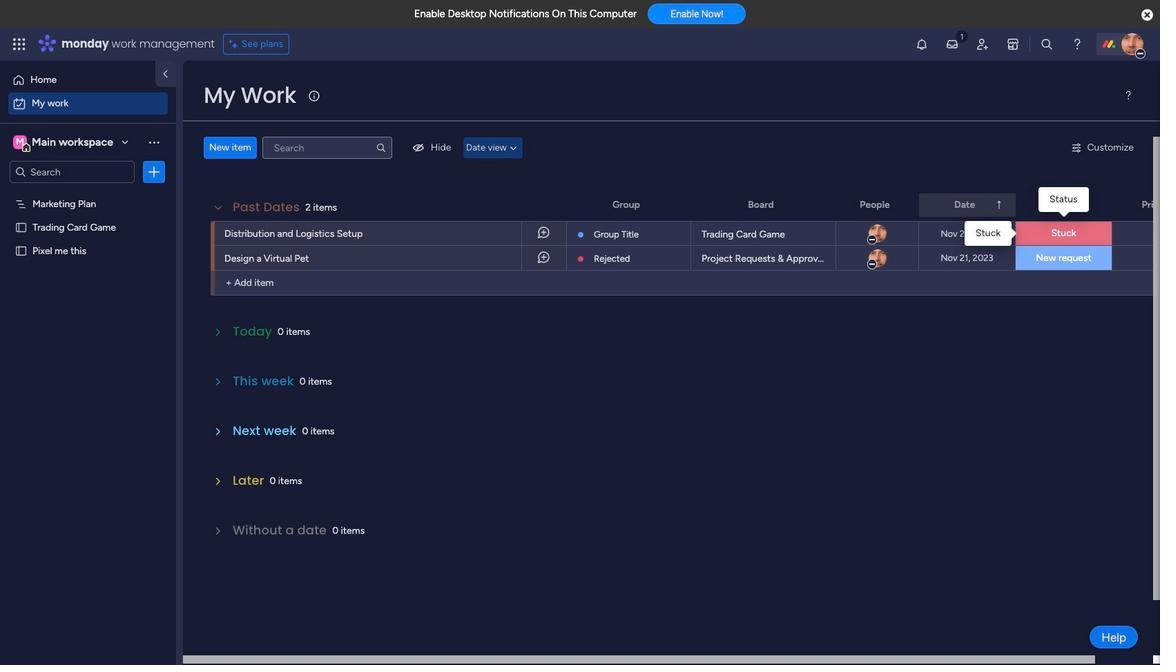 Task type: vqa. For each thing, say whether or not it's contained in the screenshot.
'Terry Turtle' "icon"
no



Task type: describe. For each thing, give the bounding box(es) containing it.
select product image
[[12, 37, 26, 51]]

2 vertical spatial option
[[0, 191, 176, 194]]

menu image
[[1123, 90, 1134, 101]]

see plans image
[[229, 37, 242, 52]]

notifications image
[[915, 37, 929, 51]]

Search in workspace field
[[29, 164, 115, 180]]

workspace selection element
[[13, 134, 115, 152]]

workspace options image
[[147, 135, 161, 149]]

options image
[[147, 165, 161, 179]]

search image
[[376, 142, 387, 153]]

workspace image
[[13, 135, 27, 150]]

0 horizontal spatial james peterson image
[[867, 223, 888, 244]]



Task type: locate. For each thing, give the bounding box(es) containing it.
column header
[[920, 193, 1016, 217]]

None search field
[[262, 137, 392, 159]]

0 vertical spatial option
[[8, 69, 147, 91]]

james peterson image
[[1122, 33, 1144, 55], [867, 223, 888, 244]]

0 vertical spatial james peterson image
[[1122, 33, 1144, 55]]

0 vertical spatial public board image
[[15, 220, 28, 234]]

1 vertical spatial james peterson image
[[867, 223, 888, 244]]

1 vertical spatial public board image
[[15, 244, 28, 257]]

update feed image
[[946, 37, 960, 51]]

james peterson image up james peterson icon
[[867, 223, 888, 244]]

monday marketplace image
[[1007, 37, 1020, 51]]

2 public board image from the top
[[15, 244, 28, 257]]

invite members image
[[976, 37, 990, 51]]

james peterson image down dapulse close icon
[[1122, 33, 1144, 55]]

dapulse close image
[[1142, 8, 1154, 22]]

1 image
[[956, 28, 969, 44]]

search everything image
[[1040, 37, 1054, 51]]

Filter dashboard by text search field
[[262, 137, 392, 159]]

1 public board image from the top
[[15, 220, 28, 234]]

sort image
[[994, 200, 1005, 211]]

public board image
[[15, 220, 28, 234], [15, 244, 28, 257]]

option
[[8, 69, 147, 91], [8, 93, 168, 115], [0, 191, 176, 194]]

list box
[[0, 189, 176, 449]]

1 vertical spatial option
[[8, 93, 168, 115]]

james peterson image
[[867, 248, 888, 268]]

help image
[[1071, 37, 1085, 51]]

1 horizontal spatial james peterson image
[[1122, 33, 1144, 55]]



